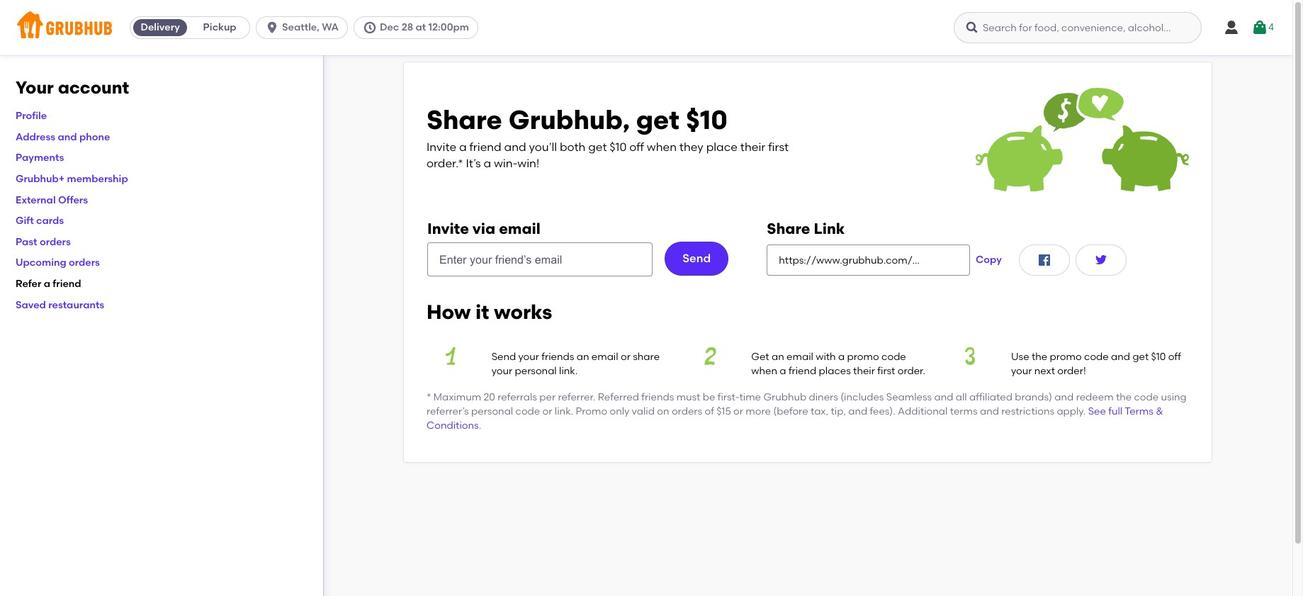 Task type: describe. For each thing, give the bounding box(es) containing it.
share for grubhub,
[[427, 104, 502, 136]]

at
[[416, 21, 426, 33]]

1 vertical spatial invite
[[427, 220, 469, 238]]

delivery button
[[130, 16, 190, 39]]

full
[[1109, 405, 1123, 417]]

main navigation navigation
[[0, 0, 1293, 55]]

phone
[[79, 131, 110, 143]]

a up "it's"
[[459, 140, 467, 154]]

their inside share grubhub, get $10 invite a friend and you'll both get $10 off when they place their first order.* it's a win-win!
[[741, 140, 766, 154]]

send for send
[[683, 252, 711, 265]]

refer
[[16, 278, 41, 290]]

you'll
[[529, 140, 557, 154]]

Search for food, convenience, alcohol... search field
[[954, 12, 1202, 43]]

share link
[[767, 220, 845, 238]]

1 horizontal spatial your
[[518, 351, 539, 363]]

referrer.
[[558, 391, 596, 403]]

dec
[[380, 21, 399, 33]]

personal inside send your friends an email or share your personal link.
[[515, 365, 557, 377]]

an inside "get an email with a promo code when a friend places their first order."
[[772, 351, 784, 363]]

all
[[956, 391, 967, 403]]

grubhub,
[[509, 104, 630, 136]]

seattle, wa button
[[256, 16, 354, 39]]

friends inside send your friends an email or share your personal link.
[[542, 351, 574, 363]]

use the promo code and get $10 off your next order!
[[1011, 351, 1181, 377]]

referred
[[598, 391, 639, 403]]

share
[[633, 351, 660, 363]]

friend inside "get an email with a promo code when a friend places their first order."
[[789, 365, 817, 377]]

svg image for seattle, wa
[[265, 21, 279, 35]]

0 horizontal spatial your
[[492, 365, 513, 377]]

win-
[[494, 156, 518, 170]]

seamless
[[887, 391, 932, 403]]

address and phone link
[[16, 131, 110, 143]]

tip,
[[831, 405, 846, 417]]

28
[[402, 21, 413, 33]]

cards
[[36, 215, 64, 227]]

refer a friend link
[[16, 278, 81, 290]]

link. inside * maximum 20 referrals per referrer. referred friends must be first-time grubhub diners (includes seamless and all affiliated brands) and redeem the code using referrer's personal code or link. promo only valid on orders of $15 or more (before tax, tip, and fees). additional terms and restrictions apply.
[[555, 405, 573, 417]]

restaurants
[[48, 299, 104, 311]]

conditions
[[427, 420, 479, 432]]

using
[[1161, 391, 1187, 403]]

fees).
[[870, 405, 896, 417]]

personal inside * maximum 20 referrals per referrer. referred friends must be first-time grubhub diners (includes seamless and all affiliated brands) and redeem the code using referrer's personal code or link. promo only valid on orders of $15 or more (before tax, tip, and fees). additional terms and restrictions apply.
[[471, 405, 513, 417]]

code inside use the promo code and get $10 off your next order!
[[1084, 351, 1109, 363]]

code up terms at bottom
[[1134, 391, 1159, 403]]

invite inside share grubhub, get $10 invite a friend and you'll both get $10 off when they place their first order.* it's a win-win!
[[427, 140, 457, 154]]

upcoming orders link
[[16, 257, 100, 269]]

referrer's
[[427, 405, 469, 417]]

1 vertical spatial friend
[[53, 278, 81, 290]]

restrictions
[[1002, 405, 1055, 417]]

order!
[[1058, 365, 1086, 377]]

0 vertical spatial $10
[[686, 104, 728, 136]]

it
[[476, 300, 489, 324]]

grubhub+
[[16, 173, 65, 185]]

promo
[[576, 405, 608, 417]]

code inside "get an email with a promo code when a friend places their first order."
[[882, 351, 906, 363]]

apply.
[[1057, 405, 1086, 417]]

(before
[[774, 405, 808, 417]]

code down referrals
[[516, 405, 540, 417]]

your account
[[16, 77, 129, 98]]

next
[[1035, 365, 1055, 377]]

payments link
[[16, 152, 64, 164]]

share grubhub, get $10 invite a friend and you'll both get $10 off when they place their first order.* it's a win-win!
[[427, 104, 789, 170]]

seattle, wa
[[282, 21, 339, 33]]

address and phone
[[16, 131, 110, 143]]

use
[[1011, 351, 1030, 363]]

send your friends an email or share your personal link.
[[492, 351, 660, 377]]

payments
[[16, 152, 64, 164]]

and left all
[[935, 391, 954, 403]]

how it works
[[427, 300, 552, 324]]

invite via email
[[427, 220, 541, 238]]

promo inside use the promo code and get $10 off your next order!
[[1050, 351, 1082, 363]]

order.*
[[427, 156, 463, 170]]

friend inside share grubhub, get $10 invite a friend and you'll both get $10 off when they place their first order.* it's a win-win!
[[470, 140, 502, 154]]

12:00pm
[[429, 21, 469, 33]]

step 1 image
[[427, 347, 475, 365]]

pickup
[[203, 21, 236, 33]]

copy
[[976, 254, 1002, 266]]

see
[[1089, 405, 1106, 417]]

terms
[[1125, 405, 1154, 417]]

1 vertical spatial get
[[588, 140, 607, 154]]

tax,
[[811, 405, 829, 417]]

referrals
[[498, 391, 537, 403]]

dec 28 at 12:00pm button
[[354, 16, 484, 39]]

link. inside send your friends an email or share your personal link.
[[559, 365, 578, 377]]

works
[[494, 300, 552, 324]]

get inside use the promo code and get $10 off your next order!
[[1133, 351, 1149, 363]]

place
[[706, 140, 738, 154]]

orders for upcoming orders
[[69, 257, 100, 269]]

1 vertical spatial $10
[[610, 140, 627, 154]]

places
[[819, 365, 851, 377]]



Task type: vqa. For each thing, say whether or not it's contained in the screenshot.
the left Eligible
no



Task type: locate. For each thing, give the bounding box(es) containing it.
0 horizontal spatial an
[[577, 351, 589, 363]]

1 vertical spatial link.
[[555, 405, 573, 417]]

1 horizontal spatial personal
[[515, 365, 557, 377]]

1 vertical spatial their
[[853, 365, 875, 377]]

2 horizontal spatial or
[[734, 405, 744, 417]]

1 horizontal spatial when
[[752, 365, 778, 377]]

0 horizontal spatial promo
[[847, 351, 879, 363]]

account
[[58, 77, 129, 98]]

and up win-
[[504, 140, 526, 154]]

your up referrals
[[518, 351, 539, 363]]

1 vertical spatial share
[[767, 220, 811, 238]]

None text field
[[767, 245, 970, 276]]

your inside use the promo code and get $10 off your next order!
[[1011, 365, 1032, 377]]

promo up the order!
[[1050, 351, 1082, 363]]

2 horizontal spatial svg image
[[1252, 19, 1269, 36]]

0 horizontal spatial friend
[[53, 278, 81, 290]]

2 vertical spatial get
[[1133, 351, 1149, 363]]

first right the place
[[768, 140, 789, 154]]

0 horizontal spatial friends
[[542, 351, 574, 363]]

be
[[703, 391, 715, 403]]

share left the link
[[767, 220, 811, 238]]

only
[[610, 405, 630, 417]]

of
[[705, 405, 714, 417]]

svg image
[[1252, 19, 1269, 36], [265, 21, 279, 35], [363, 21, 377, 35]]

personal
[[515, 365, 557, 377], [471, 405, 513, 417]]

send for send your friends an email or share your personal link.
[[492, 351, 516, 363]]

first inside share grubhub, get $10 invite a friend and you'll both get $10 off when they place their first order.* it's a win-win!
[[768, 140, 789, 154]]

1 an from the left
[[577, 351, 589, 363]]

when inside share grubhub, get $10 invite a friend and you'll both get $10 off when they place their first order.* it's a win-win!
[[647, 140, 677, 154]]

&
[[1156, 405, 1164, 417]]

their right the place
[[741, 140, 766, 154]]

via
[[473, 220, 496, 238]]

0 horizontal spatial off
[[630, 140, 644, 154]]

0 vertical spatial send
[[683, 252, 711, 265]]

1 vertical spatial friends
[[642, 391, 674, 403]]

share inside share grubhub, get $10 invite a friend and you'll both get $10 off when they place their first order.* it's a win-win!
[[427, 104, 502, 136]]

the inside use the promo code and get $10 off your next order!
[[1032, 351, 1048, 363]]

off up using
[[1169, 351, 1181, 363]]

0 vertical spatial orders
[[40, 236, 71, 248]]

2 horizontal spatial friend
[[789, 365, 817, 377]]

invite
[[427, 140, 457, 154], [427, 220, 469, 238]]

email left share
[[592, 351, 619, 363]]

they
[[680, 140, 704, 154]]

orders for past orders
[[40, 236, 71, 248]]

friend up "it's"
[[470, 140, 502, 154]]

and left phone
[[58, 131, 77, 143]]

Enter your friend's email email field
[[427, 243, 653, 277]]

friend
[[470, 140, 502, 154], [53, 278, 81, 290], [789, 365, 817, 377]]

external
[[16, 194, 56, 206]]

$10 up using
[[1151, 351, 1166, 363]]

1 vertical spatial when
[[752, 365, 778, 377]]

order.
[[898, 365, 926, 377]]

0 horizontal spatial share
[[427, 104, 502, 136]]

1 horizontal spatial promo
[[1050, 351, 1082, 363]]

off inside use the promo code and get $10 off your next order!
[[1169, 351, 1181, 363]]

upcoming
[[16, 257, 66, 269]]

affiliated
[[970, 391, 1013, 403]]

0 horizontal spatial personal
[[471, 405, 513, 417]]

send inside button
[[683, 252, 711, 265]]

and inside use the promo code and get $10 off your next order!
[[1111, 351, 1131, 363]]

0 horizontal spatial their
[[741, 140, 766, 154]]

0 horizontal spatial or
[[543, 405, 553, 417]]

link.
[[559, 365, 578, 377], [555, 405, 573, 417]]

0 horizontal spatial $10
[[610, 140, 627, 154]]

your
[[518, 351, 539, 363], [492, 365, 513, 377], [1011, 365, 1032, 377]]

redeem
[[1076, 391, 1114, 403]]

grubhub+ membership link
[[16, 173, 128, 185]]

their
[[741, 140, 766, 154], [853, 365, 875, 377]]

2 vertical spatial orders
[[672, 405, 702, 417]]

$10 right both
[[610, 140, 627, 154]]

a right with
[[839, 351, 845, 363]]

share for link
[[767, 220, 811, 238]]

gift
[[16, 215, 34, 227]]

0 vertical spatial share
[[427, 104, 502, 136]]

code up the order!
[[1084, 351, 1109, 363]]

.
[[479, 420, 481, 432]]

external offers link
[[16, 194, 88, 206]]

2 vertical spatial $10
[[1151, 351, 1166, 363]]

or inside send your friends an email or share your personal link.
[[621, 351, 631, 363]]

email for invite via email
[[499, 220, 541, 238]]

0 horizontal spatial svg image
[[265, 21, 279, 35]]

orders inside * maximum 20 referrals per referrer. referred friends must be first-time grubhub diners (includes seamless and all affiliated brands) and redeem the code using referrer's personal code or link. promo only valid on orders of $15 or more (before tax, tip, and fees). additional terms and restrictions apply.
[[672, 405, 702, 417]]

personal up per
[[515, 365, 557, 377]]

friends
[[542, 351, 574, 363], [642, 391, 674, 403]]

the inside * maximum 20 referrals per referrer. referred friends must be first-time grubhub diners (includes seamless and all affiliated brands) and redeem the code using referrer's personal code or link. promo only valid on orders of $15 or more (before tax, tip, and fees). additional terms and restrictions apply.
[[1116, 391, 1132, 403]]

past orders
[[16, 236, 71, 248]]

1 horizontal spatial off
[[1169, 351, 1181, 363]]

* maximum 20 referrals per referrer. referred friends must be first-time grubhub diners (includes seamless and all affiliated brands) and redeem the code using referrer's personal code or link. promo only valid on orders of $15 or more (before tax, tip, and fees). additional terms and restrictions apply.
[[427, 391, 1187, 417]]

their up '(includes'
[[853, 365, 875, 377]]

a
[[459, 140, 467, 154], [484, 156, 491, 170], [44, 278, 50, 290], [839, 351, 845, 363], [780, 365, 786, 377]]

first left order.
[[878, 365, 895, 377]]

and up apply.
[[1055, 391, 1074, 403]]

off inside share grubhub, get $10 invite a friend and you'll both get $10 off when they place their first order.* it's a win-win!
[[630, 140, 644, 154]]

invite left via
[[427, 220, 469, 238]]

step 2 image
[[687, 347, 735, 365]]

get an email with a promo code when a friend places their first order.
[[752, 351, 926, 377]]

link
[[814, 220, 845, 238]]

membership
[[67, 173, 128, 185]]

get right both
[[588, 140, 607, 154]]

friends inside * maximum 20 referrals per referrer. referred friends must be first-time grubhub diners (includes seamless and all affiliated brands) and redeem the code using referrer's personal code or link. promo only valid on orders of $15 or more (before tax, tip, and fees). additional terms and restrictions apply.
[[642, 391, 674, 403]]

a up grubhub
[[780, 365, 786, 377]]

see full terms & conditions link
[[427, 405, 1164, 432]]

1 vertical spatial the
[[1116, 391, 1132, 403]]

email
[[499, 220, 541, 238], [592, 351, 619, 363], [787, 351, 814, 363]]

orders up upcoming orders
[[40, 236, 71, 248]]

gift cards link
[[16, 215, 64, 227]]

1 horizontal spatial first
[[878, 365, 895, 377]]

0 vertical spatial personal
[[515, 365, 557, 377]]

grubhub
[[764, 391, 807, 403]]

0 horizontal spatial when
[[647, 140, 677, 154]]

0 horizontal spatial first
[[768, 140, 789, 154]]

1 vertical spatial send
[[492, 351, 516, 363]]

win!
[[518, 156, 540, 170]]

1 vertical spatial personal
[[471, 405, 513, 417]]

2 horizontal spatial get
[[1133, 351, 1149, 363]]

get up terms at bottom
[[1133, 351, 1149, 363]]

1 horizontal spatial friend
[[470, 140, 502, 154]]

0 vertical spatial first
[[768, 140, 789, 154]]

step 3 image
[[946, 347, 994, 365]]

share up "it's"
[[427, 104, 502, 136]]

get
[[752, 351, 770, 363]]

1 promo from the left
[[847, 351, 879, 363]]

first inside "get an email with a promo code when a friend places their first order."
[[878, 365, 895, 377]]

link. down referrer.
[[555, 405, 573, 417]]

2 horizontal spatial your
[[1011, 365, 1032, 377]]

off left they
[[630, 140, 644, 154]]

your down "use"
[[1011, 365, 1032, 377]]

svg image for 4
[[1252, 19, 1269, 36]]

0 vertical spatial their
[[741, 140, 766, 154]]

orders
[[40, 236, 71, 248], [69, 257, 100, 269], [672, 405, 702, 417]]

$15
[[717, 405, 731, 417]]

send inside send your friends an email or share your personal link.
[[492, 351, 516, 363]]

or down per
[[543, 405, 553, 417]]

valid
[[632, 405, 655, 417]]

refer a friend
[[16, 278, 81, 290]]

and up redeem
[[1111, 351, 1131, 363]]

4 button
[[1252, 15, 1274, 40]]

2 promo from the left
[[1050, 351, 1082, 363]]

first-
[[718, 391, 740, 403]]

and down '(includes'
[[849, 405, 868, 417]]

1 vertical spatial first
[[878, 365, 895, 377]]

1 vertical spatial orders
[[69, 257, 100, 269]]

wa
[[322, 21, 339, 33]]

2 horizontal spatial email
[[787, 351, 814, 363]]

upcoming orders
[[16, 257, 100, 269]]

friend up saved restaurants
[[53, 278, 81, 290]]

with
[[816, 351, 836, 363]]

past
[[16, 236, 37, 248]]

the up next
[[1032, 351, 1048, 363]]

0 vertical spatial link.
[[559, 365, 578, 377]]

1 horizontal spatial get
[[636, 104, 680, 136]]

0 horizontal spatial send
[[492, 351, 516, 363]]

and inside share grubhub, get $10 invite a friend and you'll both get $10 off when they place their first order.* it's a win-win!
[[504, 140, 526, 154]]

profile link
[[16, 110, 47, 122]]

svg image inside seattle, wa button
[[265, 21, 279, 35]]

additional
[[898, 405, 948, 417]]

link. up referrer.
[[559, 365, 578, 377]]

1 horizontal spatial friends
[[642, 391, 674, 403]]

0 vertical spatial off
[[630, 140, 644, 154]]

their inside "get an email with a promo code when a friend places their first order."
[[853, 365, 875, 377]]

0 horizontal spatial get
[[588, 140, 607, 154]]

friends up per
[[542, 351, 574, 363]]

personal down 20
[[471, 405, 513, 417]]

or
[[621, 351, 631, 363], [543, 405, 553, 417], [734, 405, 744, 417]]

external offers
[[16, 194, 88, 206]]

(includes
[[841, 391, 884, 403]]

per
[[540, 391, 556, 403]]

the up the full
[[1116, 391, 1132, 403]]

email inside send your friends an email or share your personal link.
[[592, 351, 619, 363]]

code up order.
[[882, 351, 906, 363]]

get up they
[[636, 104, 680, 136]]

time
[[740, 391, 761, 403]]

0 vertical spatial get
[[636, 104, 680, 136]]

0 vertical spatial friend
[[470, 140, 502, 154]]

an right get
[[772, 351, 784, 363]]

1 horizontal spatial svg image
[[363, 21, 377, 35]]

1 vertical spatial off
[[1169, 351, 1181, 363]]

2 horizontal spatial $10
[[1151, 351, 1166, 363]]

1 horizontal spatial an
[[772, 351, 784, 363]]

or left share
[[621, 351, 631, 363]]

invite up order.*
[[427, 140, 457, 154]]

when left they
[[647, 140, 677, 154]]

or right the $15
[[734, 405, 744, 417]]

an up referrer.
[[577, 351, 589, 363]]

promo inside "get an email with a promo code when a friend places their first order."
[[847, 351, 879, 363]]

both
[[560, 140, 586, 154]]

get
[[636, 104, 680, 136], [588, 140, 607, 154], [1133, 351, 1149, 363]]

friend down with
[[789, 365, 817, 377]]

and
[[58, 131, 77, 143], [504, 140, 526, 154], [1111, 351, 1131, 363], [935, 391, 954, 403], [1055, 391, 1074, 403], [849, 405, 868, 417], [980, 405, 999, 417]]

2 vertical spatial friend
[[789, 365, 817, 377]]

and down affiliated
[[980, 405, 999, 417]]

2 an from the left
[[772, 351, 784, 363]]

0 vertical spatial when
[[647, 140, 677, 154]]

svg image inside 4 button
[[1252, 19, 1269, 36]]

when down get
[[752, 365, 778, 377]]

your up 20
[[492, 365, 513, 377]]

0 vertical spatial the
[[1032, 351, 1048, 363]]

1 horizontal spatial email
[[592, 351, 619, 363]]

orders down must
[[672, 405, 702, 417]]

1 horizontal spatial share
[[767, 220, 811, 238]]

more
[[746, 405, 771, 417]]

0 horizontal spatial the
[[1032, 351, 1048, 363]]

share grubhub and save image
[[976, 85, 1189, 192]]

pickup button
[[190, 16, 250, 39]]

delivery
[[141, 21, 180, 33]]

gift cards
[[16, 215, 64, 227]]

a right refer
[[44, 278, 50, 290]]

past orders link
[[16, 236, 71, 248]]

1 horizontal spatial or
[[621, 351, 631, 363]]

promo
[[847, 351, 879, 363], [1050, 351, 1082, 363]]

a right "it's"
[[484, 156, 491, 170]]

1 horizontal spatial send
[[683, 252, 711, 265]]

svg image inside dec 28 at 12:00pm button
[[363, 21, 377, 35]]

offers
[[58, 194, 88, 206]]

svg image
[[1223, 19, 1240, 36], [965, 21, 980, 35], [1036, 252, 1053, 269], [1093, 252, 1110, 269]]

svg image for dec 28 at 12:00pm
[[363, 21, 377, 35]]

0 vertical spatial friends
[[542, 351, 574, 363]]

see full terms & conditions
[[427, 405, 1164, 432]]

email for get an email with a promo code when a friend places their first order.
[[787, 351, 814, 363]]

orders up refer a friend
[[69, 257, 100, 269]]

terms
[[950, 405, 978, 417]]

0 vertical spatial invite
[[427, 140, 457, 154]]

*
[[427, 391, 431, 403]]

when inside "get an email with a promo code when a friend places their first order."
[[752, 365, 778, 377]]

maximum
[[434, 391, 481, 403]]

promo up the places
[[847, 351, 879, 363]]

it's
[[466, 156, 481, 170]]

1 horizontal spatial $10
[[686, 104, 728, 136]]

your
[[16, 77, 54, 98]]

0 horizontal spatial email
[[499, 220, 541, 238]]

when
[[647, 140, 677, 154], [752, 365, 778, 377]]

1 horizontal spatial the
[[1116, 391, 1132, 403]]

$10 inside use the promo code and get $10 off your next order!
[[1151, 351, 1166, 363]]

email right via
[[499, 220, 541, 238]]

1 horizontal spatial their
[[853, 365, 875, 377]]

email left with
[[787, 351, 814, 363]]

email inside "get an email with a promo code when a friend places their first order."
[[787, 351, 814, 363]]

$10 up the place
[[686, 104, 728, 136]]

friends up on
[[642, 391, 674, 403]]

must
[[677, 391, 701, 403]]

an inside send your friends an email or share your personal link.
[[577, 351, 589, 363]]

profile
[[16, 110, 47, 122]]



